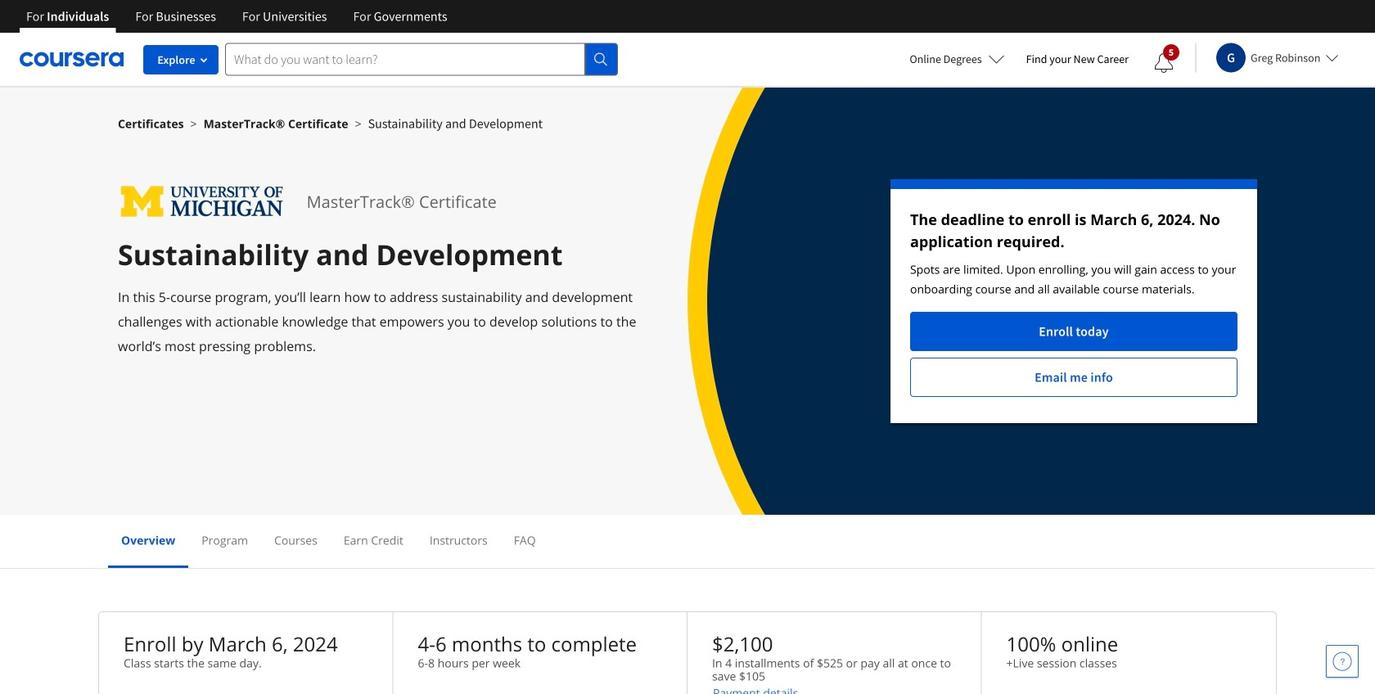 Task type: vqa. For each thing, say whether or not it's contained in the screenshot.
the ratings
no



Task type: locate. For each thing, give the bounding box(es) containing it.
banner navigation
[[13, 0, 461, 33]]

None search field
[[225, 43, 618, 76]]

coursera image
[[20, 46, 124, 72]]

status
[[891, 179, 1258, 423]]

help center image
[[1333, 652, 1353, 671]]

university of michigan image
[[118, 179, 287, 224]]



Task type: describe. For each thing, give the bounding box(es) containing it.
certificate menu element
[[108, 515, 1268, 568]]

What do you want to learn? text field
[[225, 43, 585, 76]]



